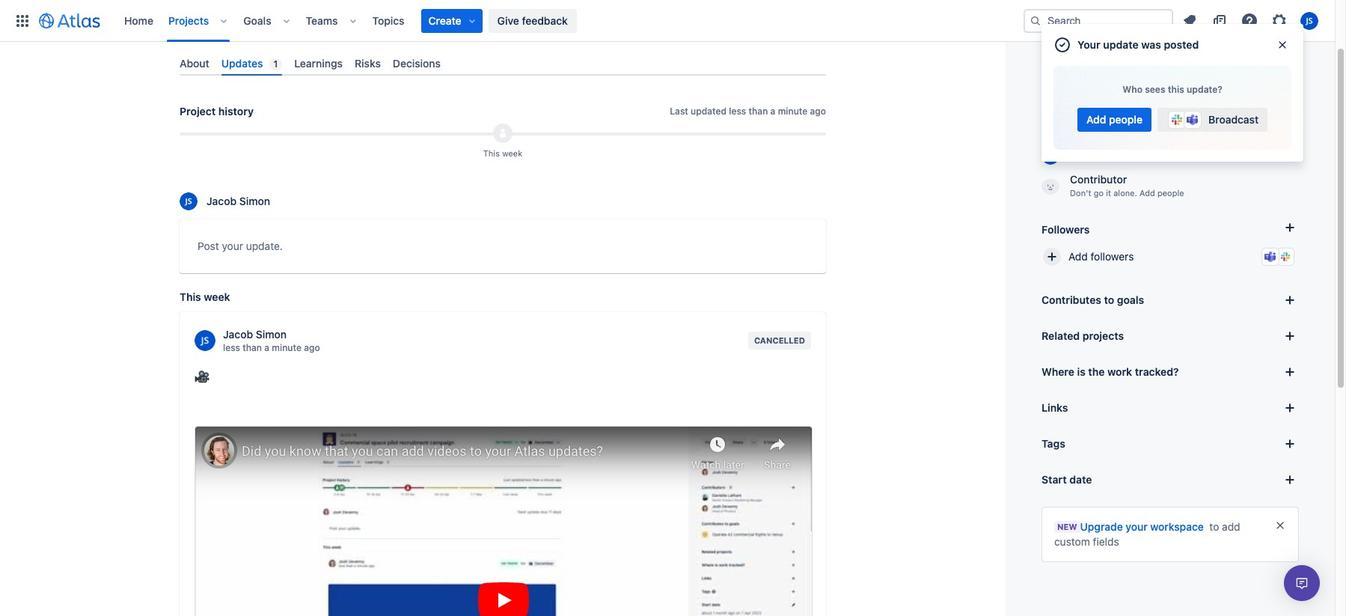 Task type: describe. For each thing, give the bounding box(es) containing it.
add inside contributor don't go it alone. add people
[[1140, 188, 1156, 198]]

last
[[670, 106, 689, 117]]

projects
[[1083, 329, 1125, 342]]

a for simon
[[264, 342, 270, 354]]

home link
[[120, 9, 158, 33]]

added new contributor image
[[497, 127, 509, 139]]

know
[[244, 408, 266, 419]]

top element
[[9, 0, 1024, 42]]

start date
[[1042, 473, 1093, 486]]

owner
[[1042, 53, 1075, 66]]

jacob for jacob simon link corresponding to the right jacob simon popup button
[[1071, 149, 1101, 162]]

cancelled
[[755, 336, 806, 345]]

work
[[1108, 365, 1133, 378]]

contributor
[[1071, 173, 1128, 186]]

your
[[1078, 38, 1101, 51]]

contributes to goals
[[1042, 293, 1145, 306]]

1 vertical spatial your
[[384, 408, 402, 419]]

updated
[[691, 106, 727, 117]]

goals link
[[239, 9, 276, 33]]

tracked?
[[1136, 365, 1180, 378]]

did you know that you can add videos to your atlas updates?
[[210, 408, 467, 419]]

jacob simon less than a minute ago
[[223, 328, 320, 354]]

jacob simon for jacob simon link associated with bottom jacob simon popup button
[[207, 195, 270, 208]]

updates
[[221, 57, 263, 70]]

people inside contributor don't go it alone. add people
[[1158, 188, 1185, 198]]

account image
[[1301, 12, 1319, 30]]

banner containing home
[[0, 0, 1336, 42]]

minute for simon
[[272, 342, 302, 354]]

add related project image
[[1282, 327, 1300, 345]]

the
[[1089, 365, 1105, 378]]

broadcast button
[[1158, 108, 1268, 132]]

go
[[1094, 188, 1104, 198]]

tab list containing about
[[174, 51, 833, 76]]

less for updated
[[729, 106, 747, 117]]

who sees this update?
[[1123, 84, 1223, 95]]

last updated less than a minute ago
[[670, 106, 827, 117]]

jacob simon for jacob simon link corresponding to the right jacob simon popup button
[[1071, 149, 1134, 162]]

open intercom messenger image
[[1294, 574, 1312, 592]]

contributor don't go it alone. add people
[[1071, 173, 1185, 198]]

contributes
[[1042, 293, 1102, 306]]

add for add people
[[1087, 113, 1107, 126]]

jacob simon link for bottom jacob simon popup button
[[198, 194, 270, 209]]

decisions
[[393, 57, 441, 70]]

where
[[1042, 365, 1075, 378]]

project for project history
[[180, 105, 216, 118]]

new
[[1058, 522, 1078, 532]]

update?
[[1187, 84, 1223, 95]]

did
[[210, 408, 224, 419]]

add follower image
[[1044, 248, 1062, 266]]

project history
[[180, 105, 254, 118]]

about
[[180, 57, 210, 70]]

tags
[[1042, 437, 1066, 450]]

broadcast
[[1209, 113, 1259, 126]]

topics
[[373, 14, 405, 27]]

2 vertical spatial jacob simon link
[[223, 327, 320, 342]]

add followers button
[[1036, 240, 1306, 273]]

new upgrade your workspace
[[1058, 520, 1205, 533]]

search image
[[1030, 15, 1042, 27]]

1 you from the left
[[226, 408, 242, 419]]

Main content area, start typing to enter text. text field
[[198, 237, 809, 261]]

custom
[[1055, 535, 1091, 548]]

give
[[498, 14, 519, 27]]

0 vertical spatial to
[[1105, 293, 1115, 306]]

0 horizontal spatial this week
[[180, 291, 230, 303]]

risks
[[355, 57, 381, 70]]

help image
[[1241, 12, 1259, 30]]

less than a minute ago link
[[223, 342, 320, 354]]

1 horizontal spatial this week
[[483, 148, 523, 158]]

add a follower image
[[1282, 219, 1300, 237]]

0 vertical spatial this
[[483, 148, 500, 158]]

1 horizontal spatial jacob simon button
[[1042, 147, 1134, 165]]

teams
[[306, 14, 338, 27]]

simon for jacob simon link associated with bottom jacob simon popup button
[[239, 195, 270, 208]]

create
[[429, 14, 462, 27]]

add tag image
[[1282, 435, 1300, 453]]

jacob inside jacob simon less than a minute ago
[[223, 328, 253, 341]]

a for updated
[[771, 106, 776, 117]]

upgrade
[[1081, 520, 1124, 533]]

start
[[1042, 473, 1067, 486]]

sees
[[1146, 84, 1166, 95]]

goals
[[1118, 293, 1145, 306]]

add people button
[[1078, 108, 1152, 132]]

slack logo showing nan channels are connected to this project image
[[1280, 251, 1292, 263]]

0 horizontal spatial week
[[204, 291, 230, 303]]

is
[[1078, 365, 1086, 378]]

switch to... image
[[13, 12, 31, 30]]

fields
[[1094, 535, 1120, 548]]

projects link
[[164, 9, 214, 33]]



Task type: locate. For each thing, give the bounding box(es) containing it.
you right did
[[226, 408, 242, 419]]

Search field
[[1024, 9, 1174, 33]]

ago for updated
[[811, 106, 827, 117]]

0 horizontal spatial a
[[264, 342, 270, 354]]

to add custom fields
[[1055, 520, 1241, 548]]

0 horizontal spatial 1
[[274, 58, 278, 70]]

0 vertical spatial week
[[502, 148, 523, 158]]

jacob simon link for the right jacob simon popup button
[[1062, 148, 1134, 163]]

1 horizontal spatial 1
[[1117, 123, 1121, 134]]

ago inside jacob simon less than a minute ago
[[304, 342, 320, 354]]

this week down added new contributor image
[[483, 148, 523, 158]]

1 vertical spatial to
[[373, 408, 381, 419]]

project for project
[[227, 1, 274, 19]]

0 vertical spatial add
[[1087, 113, 1107, 126]]

1 vertical spatial jacob simon link
[[198, 194, 270, 209]]

add
[[1087, 113, 1107, 126], [1140, 188, 1156, 198], [1069, 250, 1088, 263]]

add left close banner "icon"
[[1223, 520, 1241, 533]]

0 vertical spatial your
[[222, 240, 243, 252]]

msteams logo showing  channels are connected to this project image
[[1265, 251, 1277, 263]]

2 horizontal spatial to
[[1210, 520, 1220, 533]]

this
[[1169, 84, 1185, 95]]

than for updated
[[749, 106, 768, 117]]

1 horizontal spatial less
[[729, 106, 747, 117]]

settings image
[[1271, 12, 1289, 30]]

give feedback
[[498, 14, 568, 27]]

add for add followers
[[1069, 250, 1088, 263]]

tab list
[[174, 51, 833, 76]]

jacob up less than a minute ago link
[[223, 328, 253, 341]]

1 horizontal spatial minute
[[778, 106, 808, 117]]

topics link
[[368, 9, 409, 33]]

1 horizontal spatial project
[[227, 1, 274, 19]]

was
[[1142, 38, 1162, 51]]

1
[[274, 58, 278, 70], [1117, 123, 1121, 134]]

jacob up the post
[[207, 195, 237, 208]]

jacob simon up post your update.
[[207, 195, 270, 208]]

home
[[124, 14, 153, 27]]

feedback
[[522, 14, 568, 27]]

people inside button
[[1110, 113, 1143, 126]]

jacob up contributor
[[1071, 149, 1101, 162]]

1 vertical spatial 1
[[1117, 123, 1121, 134]]

0 horizontal spatial this
[[180, 291, 201, 303]]

you
[[226, 408, 242, 419], [288, 408, 304, 419]]

add right alone.
[[1140, 188, 1156, 198]]

0 vertical spatial this week
[[483, 148, 523, 158]]

1 vertical spatial this week
[[180, 291, 230, 303]]

:movie_camera: image
[[195, 369, 210, 384]]

0 horizontal spatial jacob simon
[[207, 195, 270, 208]]

project left history
[[180, 105, 216, 118]]

1 vertical spatial add
[[1223, 520, 1241, 533]]

projects
[[168, 14, 209, 27]]

1 horizontal spatial jacob simon
[[1071, 149, 1134, 162]]

your update was posted
[[1078, 38, 1200, 51]]

you left can
[[288, 408, 304, 419]]

1 vertical spatial less
[[223, 342, 240, 354]]

to left goals
[[1105, 293, 1115, 306]]

simon up contributor
[[1103, 149, 1134, 162]]

history
[[218, 105, 254, 118]]

where is the work tracked?
[[1042, 365, 1180, 378]]

1 vertical spatial jacob simon
[[207, 195, 270, 208]]

a right updated
[[771, 106, 776, 117]]

add followers
[[1069, 250, 1135, 263]]

to inside to add custom fields
[[1210, 520, 1220, 533]]

this
[[483, 148, 500, 158], [180, 291, 201, 303]]

0 horizontal spatial to
[[373, 408, 381, 419]]

give feedback button
[[489, 9, 577, 33]]

1 vertical spatial people
[[1158, 188, 1185, 198]]

close banner image
[[1275, 520, 1287, 532]]

related
[[1042, 329, 1081, 342]]

add link image
[[1282, 399, 1300, 417]]

this week down the post
[[180, 291, 230, 303]]

1 vertical spatial add
[[1140, 188, 1156, 198]]

your
[[222, 240, 243, 252], [384, 408, 402, 419], [1126, 520, 1148, 533]]

jacob for jacob simon link associated with bottom jacob simon popup button
[[207, 195, 237, 208]]

less inside jacob simon less than a minute ago
[[223, 342, 240, 354]]

who
[[1123, 84, 1143, 95]]

add right can
[[324, 408, 340, 419]]

1 vertical spatial than
[[243, 342, 262, 354]]

to right workspace
[[1210, 520, 1220, 533]]

contributors
[[1042, 122, 1106, 135]]

0 vertical spatial less
[[729, 106, 747, 117]]

update.
[[246, 240, 283, 252]]

2 vertical spatial to
[[1210, 520, 1220, 533]]

simon for jacob simon link corresponding to the right jacob simon popup button
[[1103, 149, 1134, 162]]

1 vertical spatial jacob simon button
[[180, 193, 270, 211]]

posted
[[1165, 38, 1200, 51]]

0 vertical spatial than
[[749, 106, 768, 117]]

1 horizontal spatial week
[[502, 148, 523, 158]]

1 horizontal spatial ago
[[811, 106, 827, 117]]

1 vertical spatial a
[[264, 342, 270, 354]]

this down the post
[[180, 291, 201, 303]]

2 vertical spatial add
[[1069, 250, 1088, 263]]

project
[[227, 1, 274, 19], [180, 105, 216, 118]]

related projects
[[1042, 329, 1125, 342]]

this down added new contributor image
[[483, 148, 500, 158]]

add people
[[1087, 113, 1143, 126]]

post your update.
[[198, 240, 283, 252]]

ago
[[811, 106, 827, 117], [304, 342, 320, 354]]

1 horizontal spatial than
[[749, 106, 768, 117]]

less right updated
[[729, 106, 747, 117]]

close dialog image
[[1277, 39, 1289, 51]]

than inside jacob simon less than a minute ago
[[243, 342, 262, 354]]

workspace
[[1151, 520, 1205, 533]]

2 vertical spatial your
[[1126, 520, 1148, 533]]

0 vertical spatial a
[[771, 106, 776, 117]]

0 vertical spatial jacob simon
[[1071, 149, 1134, 162]]

0 vertical spatial simon
[[1103, 149, 1134, 162]]

banner
[[0, 0, 1336, 42]]

simon up less than a minute ago link
[[256, 328, 287, 341]]

week down the post
[[204, 291, 230, 303]]

add up contributor
[[1087, 113, 1107, 126]]

0 horizontal spatial than
[[243, 342, 262, 354]]

week down added new contributor image
[[502, 148, 523, 158]]

1 horizontal spatial a
[[771, 106, 776, 117]]

1 vertical spatial minute
[[272, 342, 302, 354]]

0 vertical spatial jacob simon link
[[1062, 148, 1134, 163]]

0 horizontal spatial jacob simon button
[[180, 193, 270, 211]]

updates?
[[428, 408, 467, 419]]

2 you from the left
[[288, 408, 304, 419]]

a inside jacob simon less than a minute ago
[[264, 342, 270, 354]]

add work tracking links image
[[1282, 363, 1300, 381]]

2 vertical spatial simon
[[256, 328, 287, 341]]

add right add follower image in the right of the page
[[1069, 250, 1088, 263]]

jacob simon button
[[1042, 147, 1134, 165], [180, 193, 270, 211]]

project up updates
[[227, 1, 274, 19]]

that
[[269, 408, 286, 419]]

atlas
[[405, 408, 426, 419]]

a
[[771, 106, 776, 117], [264, 342, 270, 354]]

followers
[[1042, 223, 1090, 235]]

1 horizontal spatial people
[[1158, 188, 1185, 198]]

0 horizontal spatial add
[[324, 408, 340, 419]]

0 horizontal spatial you
[[226, 408, 242, 419]]

can
[[306, 408, 321, 419]]

than for simon
[[243, 342, 262, 354]]

1 vertical spatial week
[[204, 291, 230, 303]]

0 horizontal spatial minute
[[272, 342, 302, 354]]

0 vertical spatial minute
[[778, 106, 808, 117]]

date
[[1070, 473, 1093, 486]]

this week
[[483, 148, 523, 158], [180, 291, 230, 303]]

than right updated
[[749, 106, 768, 117]]

add inside to add custom fields
[[1223, 520, 1241, 533]]

to
[[1105, 293, 1115, 306], [373, 408, 381, 419], [1210, 520, 1220, 533]]

1 horizontal spatial add
[[1223, 520, 1241, 533]]

videos
[[342, 408, 370, 419]]

less up did
[[223, 342, 240, 354]]

goals
[[244, 14, 271, 27]]

ago for simon
[[304, 342, 320, 354]]

learnings
[[294, 57, 343, 70]]

1 horizontal spatial your
[[384, 408, 402, 419]]

simon inside jacob simon less than a minute ago
[[256, 328, 287, 341]]

add goals image
[[1282, 291, 1300, 309]]

don't
[[1071, 188, 1092, 198]]

0 vertical spatial jacob simon button
[[1042, 147, 1134, 165]]

1 horizontal spatial this
[[483, 148, 500, 158]]

your update was posted image
[[1054, 36, 1072, 54]]

update
[[1104, 38, 1139, 51]]

minute for updated
[[778, 106, 808, 117]]

0 horizontal spatial people
[[1110, 113, 1143, 126]]

0 horizontal spatial project
[[180, 105, 216, 118]]

minute inside jacob simon less than a minute ago
[[272, 342, 302, 354]]

your right upgrade
[[1126, 520, 1148, 533]]

jacob simon up contributor
[[1071, 149, 1134, 162]]

1 right updates
[[274, 58, 278, 70]]

0 vertical spatial project
[[227, 1, 274, 19]]

teams link
[[301, 9, 343, 33]]

2 horizontal spatial your
[[1126, 520, 1148, 533]]

followers
[[1091, 250, 1135, 263]]

jacob
[[1071, 149, 1101, 162], [207, 195, 237, 208], [223, 328, 253, 341]]

jacob simon button
[[223, 327, 320, 342]]

people down who
[[1110, 113, 1143, 126]]

to right videos in the bottom left of the page
[[373, 408, 381, 419]]

alone.
[[1114, 188, 1138, 198]]

1 vertical spatial simon
[[239, 195, 270, 208]]

0 horizontal spatial your
[[222, 240, 243, 252]]

than
[[749, 106, 768, 117], [243, 342, 262, 354]]

a up that
[[264, 342, 270, 354]]

notifications image
[[1181, 12, 1199, 30]]

0 vertical spatial ago
[[811, 106, 827, 117]]

links
[[1042, 401, 1069, 414]]

minute
[[778, 106, 808, 117], [272, 342, 302, 354]]

1 inside "tab list"
[[274, 58, 278, 70]]

0 horizontal spatial less
[[223, 342, 240, 354]]

0 vertical spatial 1
[[274, 58, 278, 70]]

people right alone.
[[1158, 188, 1185, 198]]

set start date image
[[1282, 471, 1300, 489]]

less
[[729, 106, 747, 117], [223, 342, 240, 354]]

1 vertical spatial jacob
[[207, 195, 237, 208]]

0 vertical spatial people
[[1110, 113, 1143, 126]]

post
[[198, 240, 219, 252]]

your right the post
[[222, 240, 243, 252]]

simon
[[1103, 149, 1134, 162], [239, 195, 270, 208], [256, 328, 287, 341]]

jacob simon link
[[1062, 148, 1134, 163], [198, 194, 270, 209], [223, 327, 320, 342]]

create button
[[421, 9, 483, 33]]

people
[[1110, 113, 1143, 126], [1158, 188, 1185, 198]]

jacob simon button up post your update.
[[180, 193, 270, 211]]

1 horizontal spatial to
[[1105, 293, 1115, 306]]

than up know
[[243, 342, 262, 354]]

1 vertical spatial project
[[180, 105, 216, 118]]

jacob simon button up contributor
[[1042, 147, 1134, 165]]

simon up the update.
[[239, 195, 270, 208]]

1 horizontal spatial you
[[288, 408, 304, 419]]

0 vertical spatial add
[[324, 408, 340, 419]]

0 vertical spatial jacob
[[1071, 149, 1101, 162]]

0 horizontal spatial ago
[[304, 342, 320, 354]]

your left atlas
[[384, 408, 402, 419]]

1 vertical spatial ago
[[304, 342, 320, 354]]

it
[[1107, 188, 1112, 198]]

1 vertical spatial this
[[180, 291, 201, 303]]

2 vertical spatial jacob
[[223, 328, 253, 341]]

1 right contributors
[[1117, 123, 1121, 134]]

less for simon
[[223, 342, 240, 354]]



Task type: vqa. For each thing, say whether or not it's contained in the screenshot.
following Image
no



